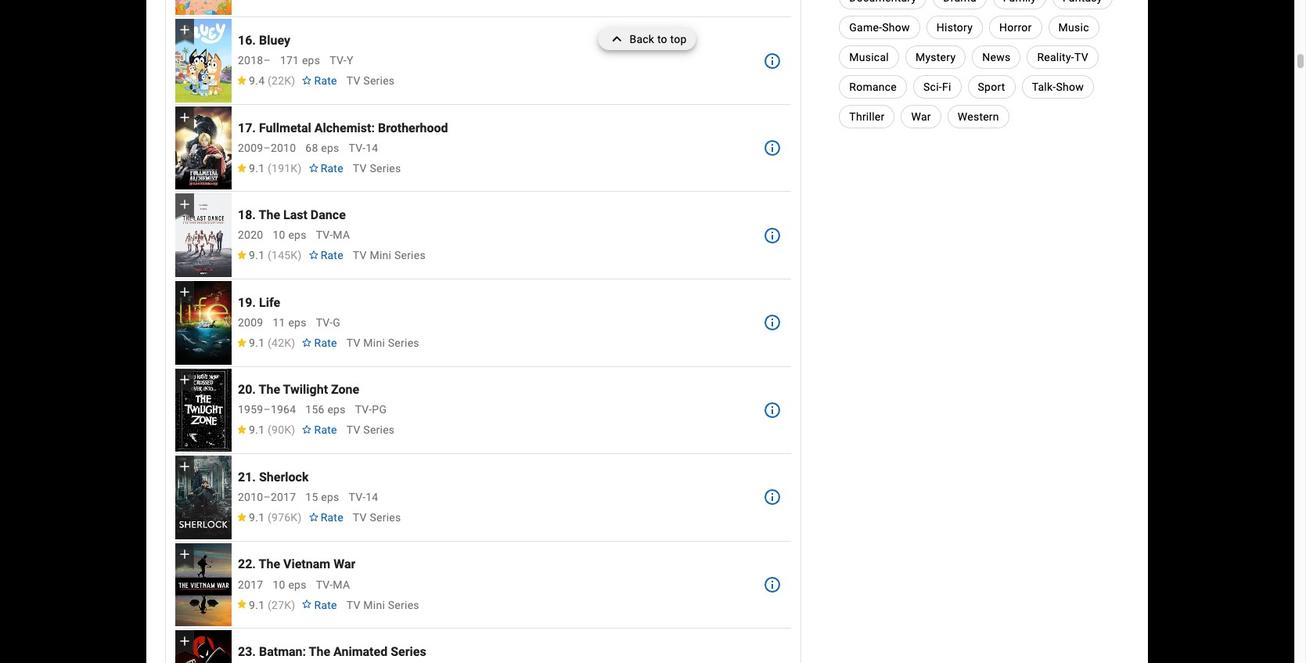 Task type: vqa. For each thing, say whether or not it's contained in the screenshot.
SUBMIT SEARCH icon
no



Task type: locate. For each thing, give the bounding box(es) containing it.
0 horizontal spatial war
[[334, 557, 356, 572]]

star border inline image right 145k
[[308, 251, 319, 259]]

imdb rating: 9.1 element
[[236, 162, 302, 174], [236, 249, 302, 262], [236, 337, 296, 349], [236, 424, 296, 436], [236, 511, 302, 524], [236, 599, 296, 611]]

tv- for 18. the last dance
[[316, 229, 333, 241]]

add image for 19. life
[[177, 284, 193, 300]]

1 vertical spatial star inline image
[[236, 251, 247, 259]]

the
[[259, 208, 280, 222], [259, 382, 280, 397], [259, 557, 280, 572], [309, 644, 331, 659]]

eps
[[302, 54, 320, 67], [321, 142, 339, 154], [288, 229, 307, 241], [288, 316, 307, 329], [328, 404, 346, 416], [321, 491, 339, 503], [288, 578, 307, 591]]

tv-ma down dance
[[316, 229, 350, 241]]

expand less image
[[608, 28, 630, 50]]

4 imdb rating: 9.1 element from the top
[[236, 424, 296, 436]]

0 vertical spatial add image
[[177, 284, 193, 300]]

10
[[273, 229, 286, 241], [273, 578, 286, 591]]

series
[[364, 75, 395, 87], [370, 162, 401, 174], [395, 249, 426, 262], [388, 337, 420, 349], [364, 424, 395, 436], [370, 511, 401, 524], [388, 599, 420, 611], [391, 644, 426, 659]]

ma down dance
[[333, 229, 350, 241]]

group for 18. the last dance
[[175, 194, 232, 277]]

group left 20. at the bottom left of the page
[[175, 368, 232, 452]]

2 tv-14 from the top
[[349, 491, 379, 503]]

17. fullmetal alchemist: brotherhood
[[238, 120, 448, 135]]

tv
[[1075, 51, 1089, 63], [347, 75, 361, 87], [353, 162, 367, 174], [353, 249, 367, 262], [347, 337, 361, 349], [347, 424, 361, 436], [353, 511, 367, 524], [347, 599, 361, 611]]

1 add image from the top
[[177, 22, 193, 38]]

add image for 18. the last dance
[[177, 197, 193, 213]]

2 add image from the top
[[177, 110, 193, 125]]

mystery
[[916, 51, 956, 63]]

star border inline image down 68
[[308, 163, 319, 172]]

eps right "11"
[[288, 316, 307, 329]]

17.
[[238, 120, 256, 135]]

star border inline image down 15
[[308, 513, 319, 521]]

add image for 17. fullmetal alchemist: brotherhood
[[177, 110, 193, 125]]

rate button right 27k at the left bottom
[[296, 591, 344, 619]]

5 group from the top
[[175, 368, 232, 452]]

tv-g
[[316, 316, 341, 329]]

star border inline image down 171 eps
[[302, 76, 313, 85]]

rate button left the 'y'
[[296, 67, 344, 95]]

2 ( from the top
[[268, 162, 272, 174]]

tv- right 11 eps
[[316, 316, 333, 329]]

1 add image from the top
[[177, 284, 193, 300]]

tv series for 17. fullmetal alchemist: brotherhood
[[353, 162, 401, 174]]

star inline image down 2009–2010
[[236, 163, 247, 172]]

rate right 27k at the left bottom
[[314, 599, 337, 611]]

4 group from the top
[[175, 281, 232, 365]]

2 vertical spatial mini
[[364, 599, 385, 611]]

0 vertical spatial star inline image
[[236, 76, 247, 85]]

3 add image from the top
[[177, 459, 193, 475]]

tv- for 22. the vietnam war
[[316, 578, 333, 591]]

the right 22.
[[259, 557, 280, 572]]

group left 2017
[[175, 543, 232, 627]]

tv-ma
[[316, 229, 350, 241], [316, 578, 350, 591]]

star border inline image right 27k at the left bottom
[[302, 600, 313, 609]]

14 right 15 eps
[[366, 491, 379, 503]]

add image
[[177, 22, 193, 38], [177, 110, 193, 125], [177, 197, 193, 213], [177, 546, 193, 562], [177, 634, 193, 649]]

rate button right 191k
[[302, 154, 350, 182]]

rate down 68 eps
[[321, 162, 344, 174]]

imdb rating: 9.1 element down 2017
[[236, 599, 296, 611]]

show up musical button
[[883, 21, 910, 34]]

10 eps for last
[[273, 229, 307, 241]]

tv- down zone
[[355, 404, 372, 416]]

tv-ma down vietnam
[[316, 578, 350, 591]]

group left the 16.
[[175, 19, 232, 103]]

tv right 976k
[[353, 511, 367, 524]]

18.
[[238, 208, 256, 222]]

9.4
[[249, 75, 265, 87]]

imdb rating: 9.4 element
[[236, 75, 296, 87]]

eps down last
[[288, 229, 307, 241]]

group for 21. sherlock
[[175, 456, 232, 539]]

rate button
[[296, 67, 344, 95], [302, 154, 350, 182], [302, 241, 350, 270], [296, 329, 344, 357], [296, 416, 344, 444], [302, 503, 350, 532], [296, 591, 344, 619]]

3 add image from the top
[[177, 197, 193, 213]]

tv down tv-pg
[[347, 424, 361, 436]]

68
[[306, 142, 318, 154]]

rate button right 42k
[[296, 329, 344, 357]]

star border inline image for 19. life
[[302, 338, 313, 347]]

eps down 22. the vietnam war link
[[288, 578, 307, 591]]

romi park and rie kugimiya in fullmetal alchemist: brotherhood (2009) image
[[175, 106, 232, 190]]

2 add image from the top
[[177, 372, 193, 387]]

tv series
[[347, 75, 395, 87], [353, 162, 401, 174], [347, 424, 395, 436], [353, 511, 401, 524]]

imdb rating: 9.1 element for 21.
[[236, 511, 302, 524]]

0 vertical spatial tv mini series
[[353, 249, 426, 262]]

tv-ma for war
[[316, 578, 350, 591]]

rate button down dance
[[302, 241, 350, 270]]

rate for 19. life
[[314, 337, 337, 349]]

mini
[[370, 249, 392, 262], [364, 337, 385, 349], [364, 599, 385, 611]]

imdb rating: 9.1 element for 20.
[[236, 424, 296, 436]]

1 ( from the top
[[268, 75, 272, 87]]

rate button right 90k at the left of page
[[296, 416, 344, 444]]

reality-tv
[[1038, 51, 1089, 63]]

imdb rating: 9.1 element down 2020
[[236, 249, 302, 262]]

0 vertical spatial war
[[912, 110, 932, 123]]

add image down the vietnam war (2017) image
[[177, 634, 193, 649]]

1 vertical spatial 14
[[366, 491, 379, 503]]

eps for 20. the twilight zone
[[328, 404, 346, 416]]

tv for 21. sherlock
[[353, 511, 367, 524]]

back
[[630, 33, 655, 45]]

15
[[306, 491, 318, 503]]

6 9.1 from the top
[[249, 599, 265, 611]]

talk-show button
[[1022, 75, 1095, 99]]

star border inline image
[[308, 513, 319, 521], [302, 600, 313, 609]]

eps right 156
[[328, 404, 346, 416]]

bluey
[[259, 33, 290, 48]]

1 star inline image from the top
[[236, 76, 247, 85]]

eps for 21. sherlock
[[321, 491, 339, 503]]

2 vertical spatial tv mini series
[[347, 599, 420, 611]]

2 imdb rating: 9.1 element from the top
[[236, 249, 302, 262]]

eps for 17. fullmetal alchemist: brotherhood
[[321, 142, 339, 154]]

2 tv-ma from the top
[[316, 578, 350, 591]]

group left 17.
[[175, 106, 232, 190]]

imdb rating: 9.1 element for 17.
[[236, 162, 302, 174]]

2017
[[238, 578, 263, 591]]

3 imdb rating: 9.1 element from the top
[[236, 337, 296, 349]]

5 imdb rating: 9.1 element from the top
[[236, 511, 302, 524]]

( for 22.
[[268, 599, 272, 611]]

group left the 23.
[[175, 630, 232, 663]]

top
[[671, 33, 687, 45]]

9.1
[[249, 162, 265, 174], [249, 249, 265, 262], [249, 337, 265, 349], [249, 424, 265, 436], [249, 511, 265, 524], [249, 599, 265, 611]]

0 vertical spatial tv-ma
[[316, 229, 350, 241]]

imdb rating: 9.1 element down 2010–2017
[[236, 511, 302, 524]]

3 ( from the top
[[268, 249, 272, 262]]

tv- down dance
[[316, 229, 333, 241]]

imdb rating: 9.1 element for 22.
[[236, 599, 296, 611]]

tv down "music" button
[[1075, 51, 1089, 63]]

talk-show
[[1032, 81, 1084, 93]]

show down reality-tv
[[1057, 81, 1084, 93]]

tv-
[[330, 54, 347, 67], [349, 142, 366, 154], [316, 229, 333, 241], [316, 316, 333, 329], [355, 404, 372, 416], [349, 491, 366, 503], [316, 578, 333, 591]]

rate for 18. the last dance
[[321, 249, 344, 262]]

5 ( from the top
[[268, 424, 272, 436]]

eps right 68
[[321, 142, 339, 154]]

add image down "michael jordan, dennis rodman, phil jackson, steve kerr, and scottie pippen in the last dance (2020)" image
[[177, 284, 193, 300]]

star inline image for 21.
[[236, 513, 247, 521]]

add image down 'bluey (2018)' image
[[177, 110, 193, 125]]

star inline image down the 2009
[[236, 338, 247, 347]]

tv-14
[[349, 142, 379, 154], [349, 491, 379, 503]]

2 vertical spatial add image
[[177, 459, 193, 475]]

6 group from the top
[[175, 456, 232, 539]]

23.
[[238, 644, 256, 659]]

9.1 down 2009–2010
[[249, 162, 265, 174]]

add image down life (2009) image in the left of the page
[[177, 372, 193, 387]]

4 ( from the top
[[268, 337, 272, 349]]

9.1 ( 191k )
[[249, 162, 302, 174]]

5 9.1 from the top
[[249, 511, 265, 524]]

rate down tv-y
[[314, 75, 337, 87]]

show
[[883, 21, 910, 34], [1057, 81, 1084, 93]]

1 vertical spatial mini
[[364, 337, 385, 349]]

star inline image inside imdb rating: 9.4 element
[[236, 76, 247, 85]]

10 eps
[[273, 229, 307, 241], [273, 578, 307, 591]]

add image for 16. bluey
[[177, 22, 193, 38]]

imdb rating: 9.1 element down "11"
[[236, 337, 296, 349]]

history button
[[927, 16, 983, 39]]

rate down dance
[[321, 249, 344, 262]]

star inline image left 9.1 ( 90k )
[[236, 425, 247, 434]]

group left the 2009
[[175, 281, 232, 365]]

42k
[[272, 337, 292, 349]]

star inline image left 9.4
[[236, 76, 247, 85]]

(
[[268, 75, 272, 87], [268, 162, 272, 174], [268, 249, 272, 262], [268, 337, 272, 349], [268, 424, 272, 436], [268, 511, 272, 524], [268, 599, 272, 611]]

14 for sherlock
[[366, 491, 379, 503]]

2 star inline image from the top
[[236, 251, 247, 259]]

eps right 15
[[321, 491, 339, 503]]

0 vertical spatial 10 eps
[[273, 229, 307, 241]]

tv- right 171 eps
[[330, 54, 347, 67]]

show for game-
[[883, 21, 910, 34]]

rate down the 156 eps
[[314, 424, 337, 436]]

war button
[[902, 105, 942, 128]]

) for 19.
[[292, 337, 296, 349]]

tv down alchemist:
[[353, 162, 367, 174]]

the for 18.
[[259, 208, 280, 222]]

rate down tv-g
[[314, 337, 337, 349]]

4 add image from the top
[[177, 546, 193, 562]]

1 tv-ma from the top
[[316, 229, 350, 241]]

68 eps
[[306, 142, 339, 154]]

3 group from the top
[[175, 194, 232, 277]]

14 down alchemist:
[[366, 142, 379, 154]]

ma for dance
[[333, 229, 350, 241]]

zone
[[331, 382, 360, 397]]

17. fullmetal alchemist: brotherhood link
[[238, 120, 448, 135]]

life (2009) image
[[175, 281, 232, 364]]

1 ma from the top
[[333, 229, 350, 241]]

tv up animated
[[347, 599, 361, 611]]

20. the twilight zone
[[238, 382, 360, 397]]

1 10 from the top
[[273, 229, 286, 241]]

1 vertical spatial tv mini series
[[347, 337, 420, 349]]

1 vertical spatial star border inline image
[[302, 600, 313, 609]]

0 vertical spatial ma
[[333, 229, 350, 241]]

star border inline image for 18. the last dance
[[308, 251, 319, 259]]

star border inline image for 20. the twilight zone
[[302, 425, 313, 434]]

1 horizontal spatial show
[[1057, 81, 1084, 93]]

2018–
[[238, 54, 271, 67]]

1 vertical spatial ma
[[333, 578, 350, 591]]

war
[[912, 110, 932, 123], [334, 557, 356, 572]]

tv mini series
[[353, 249, 426, 262], [347, 337, 420, 349], [347, 599, 420, 611]]

9.1 down the 2009
[[249, 337, 265, 349]]

1 tv-14 from the top
[[349, 142, 379, 154]]

group
[[175, 19, 232, 103], [175, 106, 232, 190], [175, 194, 232, 277], [175, 281, 232, 365], [175, 368, 232, 452], [175, 456, 232, 539], [175, 543, 232, 627], [175, 630, 232, 663]]

23. batman: the animated series
[[238, 644, 426, 659]]

war down sci- at the right top
[[912, 110, 932, 123]]

9.1 ( 90k )
[[249, 424, 296, 436]]

add image down romi park and rie kugimiya in fullmetal alchemist: brotherhood (2009) image
[[177, 197, 193, 213]]

0 vertical spatial tv-14
[[349, 142, 379, 154]]

star inline image
[[236, 76, 247, 85], [236, 251, 247, 259]]

0 vertical spatial 14
[[366, 142, 379, 154]]

tv- down alchemist:
[[349, 142, 366, 154]]

add image
[[177, 284, 193, 300], [177, 372, 193, 387], [177, 459, 193, 475]]

1 star inline image from the top
[[236, 163, 247, 172]]

star inline image down 2010–2017
[[236, 513, 247, 521]]

2 10 eps from the top
[[273, 578, 307, 591]]

star inline image down 2017
[[236, 600, 247, 609]]

1 vertical spatial war
[[334, 557, 356, 572]]

the up 1959–1964
[[259, 382, 280, 397]]

2020
[[238, 229, 263, 241]]

1 vertical spatial show
[[1057, 81, 1084, 93]]

imdb rating: 9.1 element for 18.
[[236, 249, 302, 262]]

1 vertical spatial 10
[[273, 578, 286, 591]]

7 group from the top
[[175, 543, 232, 627]]

0 vertical spatial show
[[883, 21, 910, 34]]

0 vertical spatial star border inline image
[[308, 513, 319, 521]]

tv-14 right 15 eps
[[349, 491, 379, 503]]

rod serling in the twilight zone (1959) image
[[175, 368, 232, 452]]

star border inline image down 156
[[302, 425, 313, 434]]

twilight
[[283, 382, 328, 397]]

add image down martin freeman and benedict cumberbatch in sherlock (2010) image on the left bottom
[[177, 546, 193, 562]]

imdb rating: 9.1 element down 1959–1964
[[236, 424, 296, 436]]

0 vertical spatial 10
[[273, 229, 286, 241]]

1 vertical spatial add image
[[177, 372, 193, 387]]

star border inline image for 17. fullmetal alchemist: brotherhood
[[308, 163, 319, 172]]

g
[[333, 316, 341, 329]]

y
[[347, 54, 354, 67]]

191k
[[272, 162, 298, 174]]

see more information about fullmetal alchemist: brotherhood image
[[764, 139, 782, 158]]

tv-14 down alchemist:
[[349, 142, 379, 154]]

imdb rating: 9.1 element down 2009–2010
[[236, 162, 302, 174]]

1 vertical spatial tv-14
[[349, 491, 379, 503]]

1 group from the top
[[175, 19, 232, 103]]

news button
[[973, 45, 1021, 69]]

1 imdb rating: 9.1 element from the top
[[236, 162, 302, 174]]

tv right 145k
[[353, 249, 367, 262]]

5 star inline image from the top
[[236, 600, 247, 609]]

11 eps
[[273, 316, 307, 329]]

1 10 eps from the top
[[273, 229, 307, 241]]

171
[[280, 54, 299, 67]]

tv mini series for 18. the last dance
[[353, 249, 426, 262]]

0 vertical spatial mini
[[370, 249, 392, 262]]

eps for 22. the vietnam war
[[288, 578, 307, 591]]

music button
[[1049, 16, 1100, 39]]

tv- for 21. sherlock
[[349, 491, 366, 503]]

group left "21."
[[175, 456, 232, 539]]

eps right 171
[[302, 54, 320, 67]]

sport button
[[968, 75, 1016, 99]]

9.1 for 20.
[[249, 424, 265, 436]]

ma down 22. the vietnam war link
[[333, 578, 350, 591]]

10 eps down 22. the vietnam war link
[[273, 578, 307, 591]]

add image for 22. the vietnam war
[[177, 546, 193, 562]]

the for 22.
[[259, 557, 280, 572]]

2009
[[238, 316, 263, 329]]

rate down 15 eps
[[321, 511, 344, 524]]

1 9.1 from the top
[[249, 162, 265, 174]]

9.1 down 1959–1964
[[249, 424, 265, 436]]

1 vertical spatial 10 eps
[[273, 578, 307, 591]]

star inline image down 2020
[[236, 251, 247, 259]]

music
[[1059, 21, 1090, 34]]

star inline image
[[236, 163, 247, 172], [236, 338, 247, 347], [236, 425, 247, 434], [236, 513, 247, 521], [236, 600, 247, 609]]

10 up 27k at the left bottom
[[273, 578, 286, 591]]

star border inline image
[[302, 76, 313, 85], [308, 163, 319, 172], [308, 251, 319, 259], [302, 338, 313, 347], [302, 425, 313, 434]]

tv for 19. life
[[347, 337, 361, 349]]

batman:
[[259, 644, 306, 659]]

1959–1964
[[238, 404, 296, 416]]

2 star inline image from the top
[[236, 338, 247, 347]]

0 horizontal spatial show
[[883, 21, 910, 34]]

add image down the rod serling in the twilight zone (1959) image on the bottom of page
[[177, 459, 193, 475]]

4 star inline image from the top
[[236, 513, 247, 521]]

22k
[[272, 75, 292, 87]]

star inline image for 18.
[[236, 251, 247, 259]]

rate for 16. bluey
[[314, 75, 337, 87]]

rate button for 16. bluey
[[296, 67, 344, 95]]

10 up "9.1 ( 145k )"
[[273, 229, 286, 241]]

group left 2020
[[175, 194, 232, 277]]

7 ( from the top
[[268, 599, 272, 611]]

star inline image inside the imdb rating: 9.1 element
[[236, 251, 247, 259]]

sport
[[978, 81, 1006, 93]]

life
[[259, 295, 280, 310]]

9.1 down 2020
[[249, 249, 265, 262]]

sci-
[[924, 81, 943, 93]]

2 10 from the top
[[273, 578, 286, 591]]

6 imdb rating: 9.1 element from the top
[[236, 599, 296, 611]]

2 9.1 from the top
[[249, 249, 265, 262]]

1 14 from the top
[[366, 142, 379, 154]]

10 eps down 18. the last dance link
[[273, 229, 307, 241]]

add image for 21. sherlock
[[177, 459, 193, 475]]

star inline image for 20.
[[236, 425, 247, 434]]

9.1 down 2010–2017
[[249, 511, 265, 524]]

tv down the 'y'
[[347, 75, 361, 87]]

2 group from the top
[[175, 106, 232, 190]]

6 ( from the top
[[268, 511, 272, 524]]

16. bluey link
[[238, 33, 290, 48]]

western button
[[948, 105, 1010, 128]]

14 for fullmetal
[[366, 142, 379, 154]]

4 9.1 from the top
[[249, 424, 265, 436]]

group for 22. the vietnam war
[[175, 543, 232, 627]]

3 star inline image from the top
[[236, 425, 247, 434]]

8 group from the top
[[175, 630, 232, 663]]

game-show button
[[840, 16, 921, 39]]

9.1 down 2017
[[249, 599, 265, 611]]

19. life link
[[238, 295, 280, 310]]

rate for 17. fullmetal alchemist: brotherhood
[[321, 162, 344, 174]]

the vietnam war (2017) image
[[175, 543, 232, 627]]

tv- right 15 eps
[[349, 491, 366, 503]]

star border inline image for the
[[302, 600, 313, 609]]

3 9.1 from the top
[[249, 337, 265, 349]]

1 horizontal spatial war
[[912, 110, 932, 123]]

the right 18.
[[259, 208, 280, 222]]

war right vietnam
[[334, 557, 356, 572]]

tv-14 for fullmetal
[[349, 142, 379, 154]]

tv- down vietnam
[[316, 578, 333, 591]]

2 ma from the top
[[333, 578, 350, 591]]

tv-y
[[330, 54, 354, 67]]

2 14 from the top
[[366, 491, 379, 503]]

star border inline image right 42k
[[302, 338, 313, 347]]

1 vertical spatial tv-ma
[[316, 578, 350, 591]]

rate button right 976k
[[302, 503, 350, 532]]

add image down justin roiland in rick and morty (2013) image
[[177, 22, 193, 38]]

tv up zone
[[347, 337, 361, 349]]



Task type: describe. For each thing, give the bounding box(es) containing it.
20.
[[238, 382, 256, 397]]

9.1 ( 976k )
[[249, 511, 302, 524]]

20. the twilight zone link
[[238, 382, 360, 397]]

sherlock
[[259, 470, 309, 484]]

western
[[958, 110, 1000, 123]]

9.1 for 21.
[[249, 511, 265, 524]]

reality-
[[1038, 51, 1075, 63]]

) for 17.
[[298, 162, 302, 174]]

history
[[937, 21, 973, 34]]

22. the vietnam war link
[[238, 557, 356, 572]]

18. the last dance
[[238, 208, 346, 222]]

last
[[283, 208, 308, 222]]

brotherhood
[[378, 120, 448, 135]]

star inline image for 16.
[[236, 76, 247, 85]]

rate button for 20. the twilight zone
[[296, 416, 344, 444]]

rate for 21. sherlock
[[321, 511, 344, 524]]

21. sherlock link
[[238, 470, 309, 485]]

( for 21.
[[268, 511, 272, 524]]

rate for 20. the twilight zone
[[314, 424, 337, 436]]

rate button for 19. life
[[296, 329, 344, 357]]

5 add image from the top
[[177, 634, 193, 649]]

mini for 22. the vietnam war
[[364, 599, 385, 611]]

romance button
[[840, 75, 908, 99]]

horror
[[1000, 21, 1032, 34]]

tv inside button
[[1075, 51, 1089, 63]]

tv series for 20. the twilight zone
[[347, 424, 395, 436]]

kevin conroy in batman: the animated series (1992) image
[[175, 631, 232, 663]]

15 eps
[[306, 491, 339, 503]]

see more information about life image
[[764, 313, 782, 332]]

star inline image for 17.
[[236, 163, 247, 172]]

fi
[[943, 81, 952, 93]]

22. the vietnam war
[[238, 557, 356, 572]]

see more information about the vietnam war image
[[764, 575, 782, 594]]

tv mini series for 22. the vietnam war
[[347, 599, 420, 611]]

pg
[[372, 404, 387, 416]]

thriller button
[[840, 105, 895, 128]]

9.4 ( 22k )
[[249, 75, 296, 87]]

19. life
[[238, 295, 280, 310]]

musical button
[[840, 45, 900, 69]]

( for 16.
[[268, 75, 272, 87]]

156
[[306, 404, 325, 416]]

michael jordan, dennis rodman, phil jackson, steve kerr, and scottie pippen in the last dance (2020) image
[[175, 194, 232, 277]]

tv mini series for 19. life
[[347, 337, 420, 349]]

tv-pg
[[355, 404, 387, 416]]

19.
[[238, 295, 256, 310]]

group for 16. bluey
[[175, 19, 232, 103]]

rate for 22. the vietnam war
[[314, 599, 337, 611]]

war inside button
[[912, 110, 932, 123]]

tv for 18. the last dance
[[353, 249, 367, 262]]

9.1 ( 42k )
[[249, 337, 296, 349]]

9.1 ( 27k )
[[249, 599, 296, 611]]

game-
[[850, 21, 883, 34]]

tv for 17. fullmetal alchemist: brotherhood
[[353, 162, 367, 174]]

tv series for 21. sherlock
[[353, 511, 401, 524]]

horror button
[[990, 16, 1043, 39]]

tv-14 for sherlock
[[349, 491, 379, 503]]

) for 20.
[[292, 424, 296, 436]]

sci-fi
[[924, 81, 952, 93]]

star inline image for 22.
[[236, 600, 247, 609]]

the right batman:
[[309, 644, 331, 659]]

( for 17.
[[268, 162, 272, 174]]

tv for 22. the vietnam war
[[347, 599, 361, 611]]

game-show
[[850, 21, 910, 34]]

90k
[[272, 424, 292, 436]]

thriller
[[850, 110, 885, 123]]

tv for 20. the twilight zone
[[347, 424, 361, 436]]

) for 16.
[[292, 75, 296, 87]]

alchemist:
[[315, 120, 375, 135]]

see more information about bluey image
[[764, 51, 782, 70]]

10 eps for vietnam
[[273, 578, 307, 591]]

2009–2010
[[238, 142, 296, 154]]

martin freeman and benedict cumberbatch in sherlock (2010) image
[[175, 456, 232, 539]]

( for 19.
[[268, 337, 272, 349]]

) for 22.
[[292, 599, 296, 611]]

rate button for 21. sherlock
[[302, 503, 350, 532]]

dance
[[311, 208, 346, 222]]

rate button for 22. the vietnam war
[[296, 591, 344, 619]]

vietnam
[[283, 557, 331, 572]]

news
[[983, 51, 1011, 63]]

16.
[[238, 33, 256, 48]]

11
[[273, 316, 286, 329]]

show for talk-
[[1057, 81, 1084, 93]]

tv for 16. bluey
[[347, 75, 361, 87]]

eps for 19. life
[[288, 316, 307, 329]]

fullmetal
[[259, 120, 311, 135]]

see more information about the last dance image
[[764, 226, 782, 245]]

add image for 20. the twilight zone
[[177, 372, 193, 387]]

to
[[658, 33, 668, 45]]

16. bluey
[[238, 33, 290, 48]]

group for 17. fullmetal alchemist: brotherhood
[[175, 106, 232, 190]]

tv-ma for dance
[[316, 229, 350, 241]]

star border inline image for 16. bluey
[[302, 76, 313, 85]]

9.1 for 22.
[[249, 599, 265, 611]]

talk-
[[1032, 81, 1057, 93]]

23. batman: the animated series link
[[238, 644, 426, 659]]

the for 20.
[[259, 382, 280, 397]]

2010–2017
[[238, 491, 296, 503]]

10 for vietnam
[[273, 578, 286, 591]]

see more information about sherlock image
[[764, 488, 782, 507]]

) for 18.
[[298, 249, 302, 262]]

back to top
[[630, 33, 687, 45]]

rate button for 18. the last dance
[[302, 241, 350, 270]]

tv- for 16. bluey
[[330, 54, 347, 67]]

back to top button
[[599, 28, 697, 50]]

justin roiland in rick and morty (2013) image
[[175, 0, 232, 15]]

21. sherlock
[[238, 470, 309, 484]]

18. the last dance link
[[238, 208, 346, 223]]

145k
[[272, 249, 298, 262]]

mini for 19. life
[[364, 337, 385, 349]]

rate button for 17. fullmetal alchemist: brotherhood
[[302, 154, 350, 182]]

star border inline image for sherlock
[[308, 513, 319, 521]]

animated
[[334, 644, 388, 659]]

reality-tv button
[[1028, 45, 1099, 69]]

10 for last
[[273, 229, 286, 241]]

tv series for 16. bluey
[[347, 75, 395, 87]]

156 eps
[[306, 404, 346, 416]]

9.1 for 18.
[[249, 249, 265, 262]]

( for 18.
[[268, 249, 272, 262]]

27k
[[272, 599, 292, 611]]

eps for 18. the last dance
[[288, 229, 307, 241]]

star inline image for 19.
[[236, 338, 247, 347]]

mini for 18. the last dance
[[370, 249, 392, 262]]

group for 19. life
[[175, 281, 232, 365]]

) for 21.
[[298, 511, 302, 524]]

9.1 for 17.
[[249, 162, 265, 174]]

171 eps
[[280, 54, 320, 67]]

21.
[[238, 470, 256, 484]]

eps for 16. bluey
[[302, 54, 320, 67]]

imdb rating: 9.1 element for 19.
[[236, 337, 296, 349]]

ma for war
[[333, 578, 350, 591]]

see more information about the twilight zone image
[[764, 401, 782, 420]]

976k
[[272, 511, 298, 524]]

22.
[[238, 557, 256, 572]]

tv- for 19. life
[[316, 316, 333, 329]]

tv- for 20. the twilight zone
[[355, 404, 372, 416]]

( for 20.
[[268, 424, 272, 436]]

bluey (2018) image
[[175, 19, 232, 102]]



